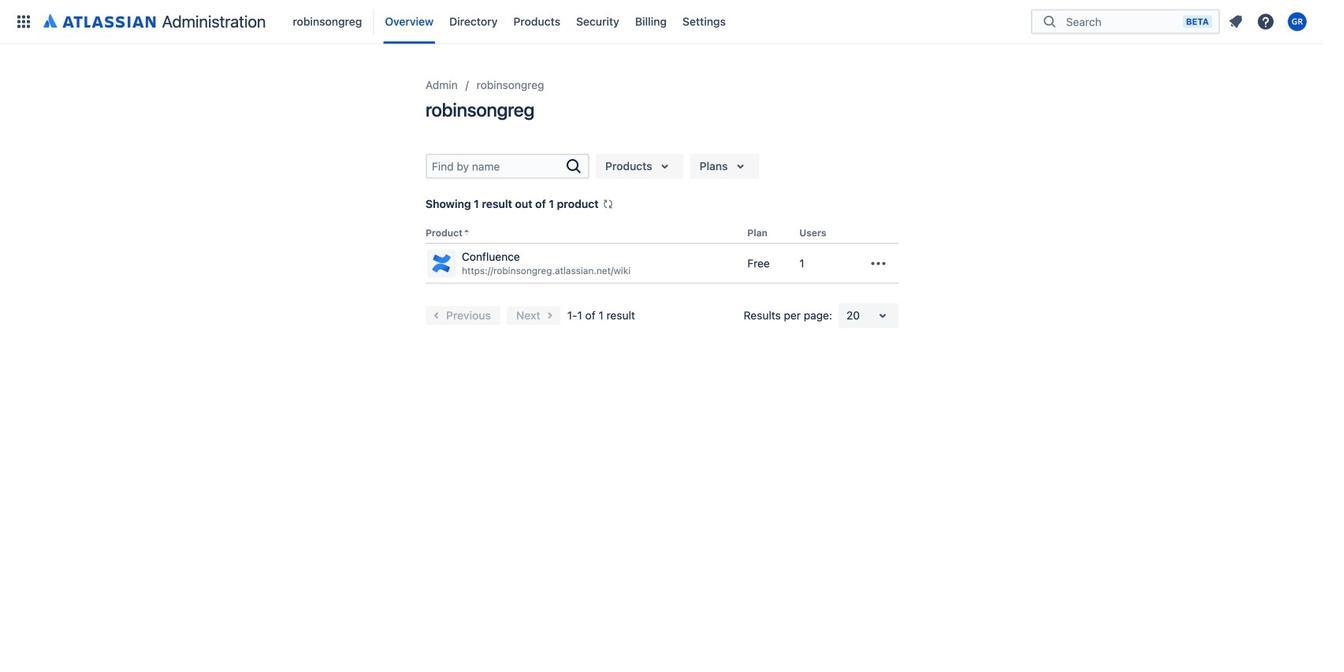 Task type: locate. For each thing, give the bounding box(es) containing it.
next image
[[540, 306, 559, 325]]

banner
[[0, 0, 1324, 44]]

search icon image
[[1040, 14, 1059, 30]]

previous image
[[427, 306, 446, 325]]

global navigation element
[[9, 0, 1031, 44]]

list
[[285, 0, 1031, 44], [1223, 9, 1315, 34]]

refresh image
[[602, 198, 614, 210]]

open image
[[873, 306, 892, 325]]

atlassian image
[[43, 11, 156, 30], [43, 11, 156, 30]]

Search field
[[1061, 7, 1183, 36]]

confluence image
[[429, 251, 454, 276], [429, 251, 454, 276]]

search image
[[564, 157, 583, 176]]



Task type: vqa. For each thing, say whether or not it's contained in the screenshot.
CUSTOMISE USER INVITES NOT ALLOWED MESSAGE
no



Task type: describe. For each thing, give the bounding box(es) containing it.
0 horizontal spatial list
[[285, 0, 1031, 44]]

Search text field
[[427, 155, 564, 177]]

help icon image
[[1256, 12, 1275, 31]]

1 horizontal spatial list
[[1223, 9, 1315, 34]]

appswitcher icon image
[[14, 12, 33, 31]]

account image
[[1288, 12, 1307, 31]]



